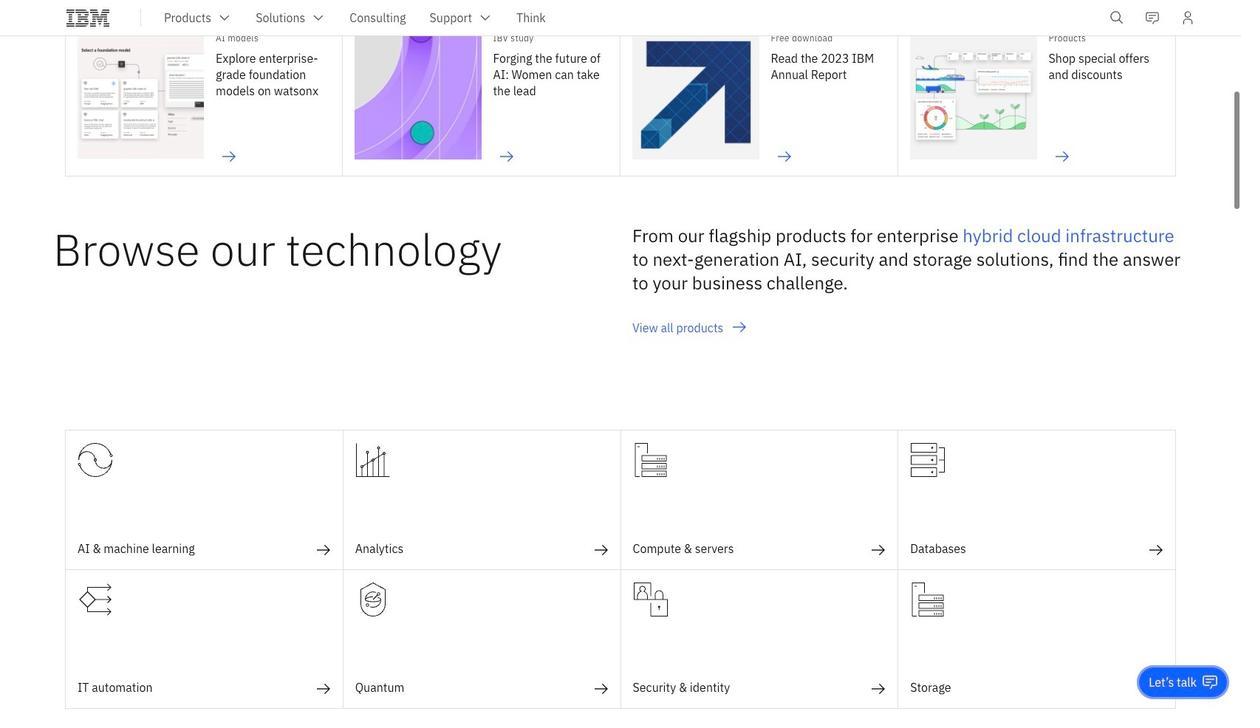 Task type: describe. For each thing, give the bounding box(es) containing it.
let's talk element
[[1150, 675, 1197, 691]]



Task type: vqa. For each thing, say whether or not it's contained in the screenshot.
Notifications icon
no



